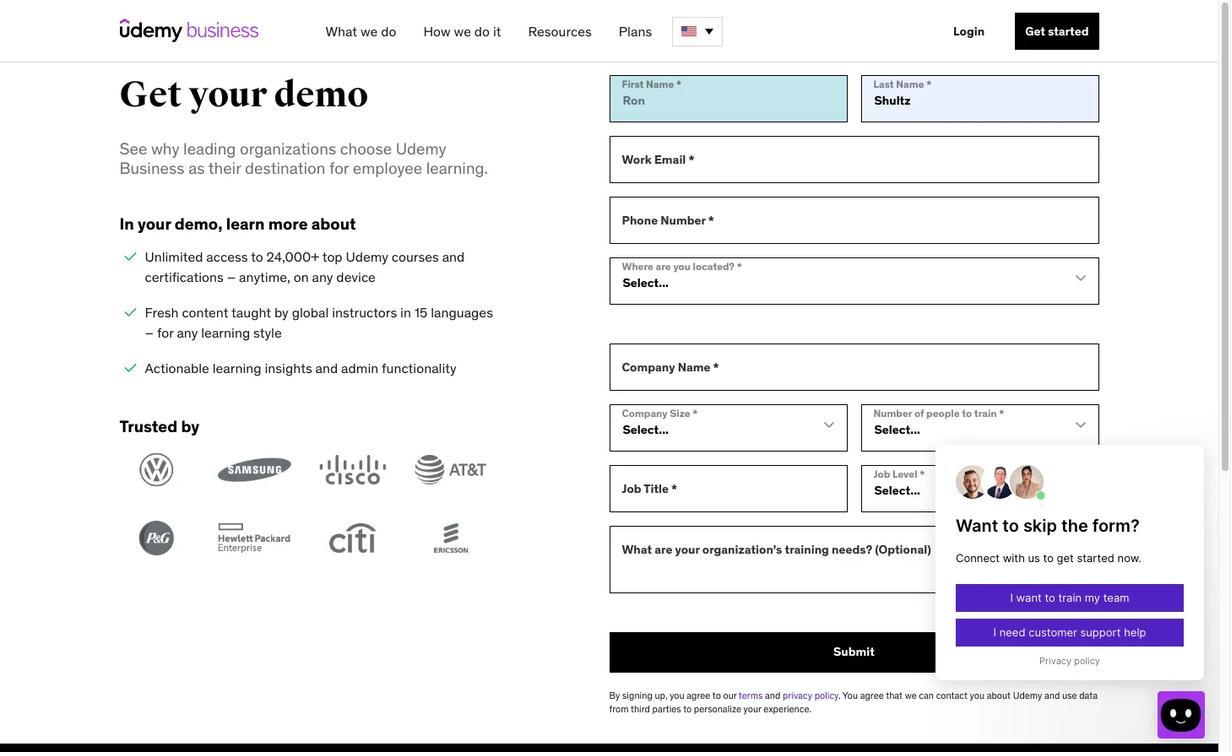 Task type: locate. For each thing, give the bounding box(es) containing it.
any
[[312, 269, 333, 286], [177, 325, 198, 342]]

– down access
[[227, 269, 236, 286]]

of
[[914, 407, 924, 419]]

. you agree that we can contact you about udemy and use data from third parties to personalize your experience.
[[609, 690, 1098, 715]]

agree up personalize
[[687, 690, 710, 702]]

for inside fresh content taught by global instructors in 15 languages – for any learning style
[[157, 325, 174, 342]]

to inside unlimited access to 24,000+ top udemy courses and certifications – anytime, on any device
[[251, 249, 263, 266]]

by right trusted
[[181, 416, 199, 437]]

agree
[[687, 690, 710, 702], [860, 690, 884, 702]]

courses
[[392, 249, 439, 266]]

udemy for any
[[346, 249, 388, 266]]

2 horizontal spatial name
[[896, 78, 924, 90]]

udemy right choose
[[396, 139, 446, 159]]

your down terms
[[744, 704, 761, 715]]

instructors
[[332, 304, 397, 321]]

* for company name *
[[713, 360, 719, 375]]

we left how
[[361, 23, 378, 40]]

learning down content
[[201, 325, 250, 342]]

about up top
[[311, 213, 356, 234]]

udemy
[[396, 139, 446, 159], [346, 249, 388, 266], [1013, 690, 1042, 702]]

do left how
[[381, 23, 396, 40]]

1 vertical spatial what
[[622, 542, 652, 557]]

you right up,
[[670, 690, 684, 702]]

number
[[661, 213, 706, 228], [874, 407, 912, 419]]

udemy inside see why leading organizations choose udemy business as their destination for employee learning.
[[396, 139, 446, 159]]

samsung logo image
[[217, 452, 291, 487]]

we left can
[[905, 690, 917, 702]]

get inside "menu" navigation
[[1025, 24, 1045, 39]]

unlimited access to 24,000+ top udemy courses and certifications – anytime, on any device
[[145, 249, 465, 286]]

plans
[[619, 23, 652, 40]]

what we do button
[[319, 16, 403, 46]]

Work Email * email field
[[609, 136, 1099, 183]]

1 vertical spatial for
[[157, 325, 174, 342]]

1 vertical spatial are
[[655, 542, 673, 557]]

how we do it
[[423, 23, 501, 40]]

for down fresh
[[157, 325, 174, 342]]

– down fresh
[[145, 325, 154, 342]]

0 vertical spatial by
[[274, 304, 289, 321]]

Phone Number * telephone field
[[609, 197, 1099, 244]]

about right contact
[[987, 690, 1011, 702]]

udemy inside the . you agree that we can contact you about udemy and use data from third parties to personalize your experience.
[[1013, 690, 1042, 702]]

2 vertical spatial udemy
[[1013, 690, 1042, 702]]

data
[[1079, 690, 1098, 702]]

resources
[[528, 23, 592, 40]]

name up size
[[678, 360, 711, 375]]

0 horizontal spatial by
[[181, 416, 199, 437]]

by inside fresh content taught by global instructors in 15 languages – for any learning style
[[274, 304, 289, 321]]

–
[[227, 269, 236, 286], [145, 325, 154, 342]]

train
[[974, 407, 997, 419]]

1 horizontal spatial we
[[454, 23, 471, 40]]

we inside dropdown button
[[361, 23, 378, 40]]

what down job title * at bottom
[[622, 542, 652, 557]]

1 horizontal spatial what
[[622, 542, 652, 557]]

volkswagen logo image
[[119, 452, 193, 487]]

learn
[[226, 213, 265, 234]]

global
[[292, 304, 329, 321]]

are for what
[[655, 542, 673, 557]]

get
[[1025, 24, 1045, 39], [119, 73, 182, 116]]

job left title
[[622, 481, 641, 496]]

1 company from the top
[[622, 360, 675, 375]]

udemy left use
[[1013, 690, 1042, 702]]

0 horizontal spatial what
[[326, 23, 357, 40]]

you
[[673, 260, 691, 273], [670, 690, 684, 702], [970, 690, 985, 702]]

1 horizontal spatial –
[[227, 269, 236, 286]]

0 horizontal spatial agree
[[687, 690, 710, 702]]

any inside fresh content taught by global instructors in 15 languages – for any learning style
[[177, 325, 198, 342]]

get up why
[[119, 73, 182, 116]]

1 vertical spatial udemy
[[346, 249, 388, 266]]

your right 'in'
[[138, 213, 171, 234]]

0 horizontal spatial for
[[157, 325, 174, 342]]

do for what we do
[[381, 23, 396, 40]]

for for get your demo
[[329, 158, 349, 178]]

to right parties
[[683, 704, 692, 715]]

0 horizontal spatial we
[[361, 23, 378, 40]]

to up anytime,
[[251, 249, 263, 266]]

see
[[119, 139, 147, 159]]

name
[[646, 78, 674, 90], [896, 78, 924, 90], [678, 360, 711, 375]]

1 vertical spatial any
[[177, 325, 198, 342]]

1 vertical spatial job
[[622, 481, 641, 496]]

you left 'located?'
[[673, 260, 691, 273]]

0 horizontal spatial about
[[311, 213, 356, 234]]

0 vertical spatial company
[[622, 360, 675, 375]]

you inside the . you agree that we can contact you about udemy and use data from third parties to personalize your experience.
[[970, 690, 985, 702]]

job
[[874, 468, 890, 480], [622, 481, 641, 496]]

1 horizontal spatial do
[[474, 23, 490, 40]]

* for job title *
[[671, 481, 677, 496]]

we right how
[[454, 23, 471, 40]]

do inside popup button
[[474, 23, 490, 40]]

demo
[[274, 73, 368, 116]]

(optional)
[[875, 542, 931, 557]]

2 horizontal spatial we
[[905, 690, 917, 702]]

Last Name * text field
[[861, 75, 1099, 122]]

0 vertical spatial –
[[227, 269, 236, 286]]

1 horizontal spatial get
[[1025, 24, 1045, 39]]

24,000+
[[266, 249, 319, 266]]

parties
[[652, 704, 681, 715]]

What are your organization's training needs? (Optional) text field
[[609, 526, 1099, 593]]

company left size
[[622, 407, 668, 419]]

agree right you
[[860, 690, 884, 702]]

are down title
[[655, 542, 673, 557]]

terms
[[739, 690, 763, 702]]

resources button
[[521, 16, 598, 46]]

on
[[294, 269, 309, 286]]

2 horizontal spatial udemy
[[1013, 690, 1042, 702]]

unlimited
[[145, 249, 203, 266]]

learning
[[201, 325, 250, 342], [212, 360, 261, 377]]

for
[[329, 158, 349, 178], [157, 325, 174, 342]]

login
[[953, 24, 985, 39]]

for for unlimited access to 24,000+ top udemy courses and certifications – anytime, on any device
[[157, 325, 174, 342]]

0 vertical spatial what
[[326, 23, 357, 40]]

1 vertical spatial –
[[145, 325, 154, 342]]

1 horizontal spatial job
[[874, 468, 890, 480]]

name right first
[[646, 78, 674, 90]]

what inside dropdown button
[[326, 23, 357, 40]]

what up 'demo'
[[326, 23, 357, 40]]

0 horizontal spatial number
[[661, 213, 706, 228]]

do left it
[[474, 23, 490, 40]]

2 do from the left
[[474, 23, 490, 40]]

0 vertical spatial for
[[329, 158, 349, 178]]

job level *
[[874, 468, 925, 480]]

personalize
[[694, 704, 741, 715]]

0 vertical spatial udemy
[[396, 139, 446, 159]]

– for for
[[145, 325, 154, 342]]

content
[[182, 304, 228, 321]]

in
[[400, 304, 411, 321]]

get for get your demo
[[119, 73, 182, 116]]

business
[[119, 158, 185, 178]]

by up 'style'
[[274, 304, 289, 321]]

*
[[676, 78, 682, 90], [926, 78, 932, 90], [689, 152, 695, 167], [708, 213, 714, 228], [737, 260, 742, 273], [713, 360, 719, 375], [693, 407, 698, 419], [999, 407, 1004, 419], [920, 468, 925, 480], [671, 481, 677, 496]]

0 horizontal spatial udemy
[[346, 249, 388, 266]]

level
[[892, 468, 917, 480]]

we inside popup button
[[454, 23, 471, 40]]

you right contact
[[970, 690, 985, 702]]

0 vertical spatial any
[[312, 269, 333, 286]]

udemy for learning.
[[396, 139, 446, 159]]

login button
[[943, 13, 995, 50]]

learning down 'style'
[[212, 360, 261, 377]]

your
[[189, 73, 267, 116], [138, 213, 171, 234], [675, 542, 700, 557], [744, 704, 761, 715]]

job left the level on the bottom of the page
[[874, 468, 890, 480]]

1 do from the left
[[381, 23, 396, 40]]

phone number *
[[622, 213, 714, 228]]

1 vertical spatial company
[[622, 407, 668, 419]]

ericsson logo image
[[413, 521, 487, 556]]

1 horizontal spatial agree
[[860, 690, 884, 702]]

trusted
[[119, 416, 177, 437]]

1 horizontal spatial for
[[329, 158, 349, 178]]

submit
[[833, 645, 875, 660]]

last
[[874, 78, 894, 90]]

and right courses
[[442, 249, 465, 266]]

and inside unlimited access to 24,000+ top udemy courses and certifications – anytime, on any device
[[442, 249, 465, 266]]

2 agree from the left
[[860, 690, 884, 702]]

0 vertical spatial number
[[661, 213, 706, 228]]

and left use
[[1045, 690, 1060, 702]]

do
[[381, 23, 396, 40], [474, 23, 490, 40]]

about inside the . you agree that we can contact you about udemy and use data from third parties to personalize your experience.
[[987, 690, 1011, 702]]

0 horizontal spatial job
[[622, 481, 641, 496]]

by
[[274, 304, 289, 321], [181, 416, 199, 437]]

are
[[656, 260, 671, 273], [655, 542, 673, 557]]

0 horizontal spatial name
[[646, 78, 674, 90]]

udemy inside unlimited access to 24,000+ top udemy courses and certifications – anytime, on any device
[[346, 249, 388, 266]]

what for what we do
[[326, 23, 357, 40]]

1 vertical spatial number
[[874, 407, 912, 419]]

0 vertical spatial job
[[874, 468, 890, 480]]

First Name * text field
[[609, 75, 847, 122]]

what
[[326, 23, 357, 40], [622, 542, 652, 557]]

by
[[609, 690, 620, 702]]

are right where
[[656, 260, 671, 273]]

and left admin
[[315, 360, 338, 377]]

fresh content taught by global instructors in 15 languages – for any learning style
[[145, 304, 493, 342]]

company size *
[[622, 407, 698, 419]]

* for work email *
[[689, 152, 695, 167]]

– inside unlimited access to 24,000+ top udemy courses and certifications – anytime, on any device
[[227, 269, 236, 286]]

any down content
[[177, 325, 198, 342]]

title
[[644, 481, 669, 496]]

we inside the . you agree that we can contact you about udemy and use data from third parties to personalize your experience.
[[905, 690, 917, 702]]

do inside dropdown button
[[381, 23, 396, 40]]

are for where
[[656, 260, 671, 273]]

0 horizontal spatial get
[[119, 73, 182, 116]]

to left train
[[962, 407, 972, 419]]

name for company
[[678, 360, 711, 375]]

name right last on the top of the page
[[896, 78, 924, 90]]

company
[[622, 360, 675, 375], [622, 407, 668, 419]]

0 horizontal spatial any
[[177, 325, 198, 342]]

1 horizontal spatial about
[[987, 690, 1011, 702]]

learning inside fresh content taught by global instructors in 15 languages – for any learning style
[[201, 325, 250, 342]]

email
[[654, 152, 686, 167]]

for left employee
[[329, 158, 349, 178]]

work
[[622, 152, 652, 167]]

your inside the . you agree that we can contact you about udemy and use data from third parties to personalize your experience.
[[744, 704, 761, 715]]

* for last name *
[[926, 78, 932, 90]]

1 horizontal spatial name
[[678, 360, 711, 375]]

1 vertical spatial get
[[119, 73, 182, 116]]

0 horizontal spatial do
[[381, 23, 396, 40]]

demo,
[[175, 213, 223, 234]]

anytime,
[[239, 269, 290, 286]]

2 company from the top
[[622, 407, 668, 419]]

number right phone
[[661, 213, 706, 228]]

number left of
[[874, 407, 912, 419]]

0 vertical spatial are
[[656, 260, 671, 273]]

name for last
[[896, 78, 924, 90]]

1 agree from the left
[[687, 690, 710, 702]]

at&t logo image
[[413, 453, 487, 487]]

1 horizontal spatial by
[[274, 304, 289, 321]]

what for what are your organization's training needs? (optional)
[[622, 542, 652, 557]]

– inside fresh content taught by global instructors in 15 languages – for any learning style
[[145, 325, 154, 342]]

1 horizontal spatial any
[[312, 269, 333, 286]]

1 vertical spatial about
[[987, 690, 1011, 702]]

privacy policy link
[[783, 690, 838, 702]]

any right on
[[312, 269, 333, 286]]

agree inside the . you agree that we can contact you about udemy and use data from third parties to personalize your experience.
[[860, 690, 884, 702]]

where are you located? *
[[622, 260, 742, 273]]

0 vertical spatial learning
[[201, 325, 250, 342]]

get left started
[[1025, 24, 1045, 39]]

company up company size *
[[622, 360, 675, 375]]

– for anytime,
[[227, 269, 236, 286]]

1 horizontal spatial udemy
[[396, 139, 446, 159]]

for inside see why leading organizations choose udemy business as their destination for employee learning.
[[329, 158, 349, 178]]

udemy up device
[[346, 249, 388, 266]]

0 vertical spatial get
[[1025, 24, 1045, 39]]

0 horizontal spatial –
[[145, 325, 154, 342]]



Task type: describe. For each thing, give the bounding box(es) containing it.
any inside unlimited access to 24,000+ top udemy courses and certifications – anytime, on any device
[[312, 269, 333, 286]]

in
[[119, 213, 134, 234]]

1 vertical spatial learning
[[212, 360, 261, 377]]

citi logo image
[[315, 521, 389, 556]]

and inside the . you agree that we can contact you about udemy and use data from third parties to personalize your experience.
[[1045, 690, 1060, 702]]

trusted by
[[119, 416, 199, 437]]

your up 'leading'
[[189, 73, 267, 116]]

leading
[[183, 139, 236, 159]]

policy
[[815, 690, 838, 702]]

by signing up, you agree to our terms and privacy policy
[[609, 690, 838, 702]]

admin
[[341, 360, 378, 377]]

use
[[1062, 690, 1077, 702]]

experience.
[[764, 704, 812, 715]]

it
[[493, 23, 501, 40]]

do for how we do it
[[474, 23, 490, 40]]

see why leading organizations choose udemy business as their destination for employee learning.
[[119, 139, 488, 178]]

actionable
[[145, 360, 209, 377]]

that
[[886, 690, 903, 702]]

* for company size *
[[693, 407, 698, 419]]

learning.
[[426, 158, 488, 178]]

.
[[838, 690, 841, 702]]

languages
[[431, 304, 493, 321]]

our
[[723, 690, 737, 702]]

destination
[[245, 158, 325, 178]]

needs?
[[832, 542, 872, 557]]

choose
[[340, 139, 392, 159]]

last name *
[[874, 78, 932, 90]]

get started
[[1025, 24, 1089, 39]]

terms link
[[739, 690, 763, 702]]

why
[[151, 139, 179, 159]]

get for get started
[[1025, 24, 1045, 39]]

as
[[188, 158, 205, 178]]

up,
[[655, 690, 668, 702]]

certifications
[[145, 269, 224, 286]]

fresh
[[145, 304, 179, 321]]

how
[[423, 23, 451, 40]]

job title *
[[622, 481, 677, 496]]

* for phone number *
[[708, 213, 714, 228]]

cisco logo image
[[315, 452, 389, 487]]

signing
[[622, 690, 653, 702]]

size
[[670, 407, 690, 419]]

people
[[926, 407, 960, 419]]

what we do
[[326, 23, 396, 40]]

from
[[609, 704, 629, 715]]

get your demo
[[119, 73, 368, 116]]

privacy
[[783, 690, 812, 702]]

15
[[414, 304, 428, 321]]

company for company size *
[[622, 407, 668, 419]]

functionality
[[382, 360, 457, 377]]

and up experience.
[[765, 690, 781, 702]]

training
[[785, 542, 829, 557]]

0 vertical spatial about
[[311, 213, 356, 234]]

taught
[[231, 304, 271, 321]]

their
[[208, 158, 241, 178]]

first
[[622, 78, 644, 90]]

we for how
[[454, 23, 471, 40]]

udemy business image
[[119, 19, 258, 42]]

what are your organization's training needs? (optional)
[[622, 542, 931, 557]]

* for job level *
[[920, 468, 925, 480]]

more
[[268, 213, 308, 234]]

submit button
[[609, 632, 1099, 673]]

your left 'organization's'
[[675, 542, 700, 557]]

to left our
[[712, 690, 721, 702]]

where
[[622, 260, 654, 273]]

work email *
[[622, 152, 695, 167]]

you
[[843, 690, 858, 702]]

top
[[322, 249, 343, 266]]

access
[[206, 249, 248, 266]]

insights
[[265, 360, 312, 377]]

we for what
[[361, 23, 378, 40]]

actionable learning insights and admin functionality
[[145, 360, 457, 377]]

p&g logo image
[[119, 521, 193, 556]]

can
[[919, 690, 934, 702]]

employee
[[353, 158, 422, 178]]

organizations
[[240, 139, 336, 159]]

* for first name *
[[676, 78, 682, 90]]

menu navigation
[[312, 0, 1099, 62]]

job for job level *
[[874, 468, 890, 480]]

phone
[[622, 213, 658, 228]]

style
[[253, 325, 282, 342]]

in your demo, learn more about
[[119, 213, 356, 234]]

get started link
[[1015, 13, 1099, 50]]

job for job title *
[[622, 481, 641, 496]]

company name *
[[622, 360, 719, 375]]

1 vertical spatial by
[[181, 416, 199, 437]]

hewlett packard enterprise logo image
[[217, 521, 291, 556]]

started
[[1048, 24, 1089, 39]]

to inside the . you agree that we can contact you about udemy and use data from third parties to personalize your experience.
[[683, 704, 692, 715]]

Company Name * text field
[[609, 344, 1099, 391]]

plans button
[[612, 16, 659, 46]]

Job Title * text field
[[609, 465, 847, 512]]

1 horizontal spatial number
[[874, 407, 912, 419]]

name for first
[[646, 78, 674, 90]]

third
[[631, 704, 650, 715]]

footer element
[[119, 744, 1099, 752]]

how we do it button
[[417, 16, 508, 46]]

first name *
[[622, 78, 682, 90]]

company for company name *
[[622, 360, 675, 375]]



Task type: vqa. For each thing, say whether or not it's contained in the screenshot.
'TITLE'
yes



